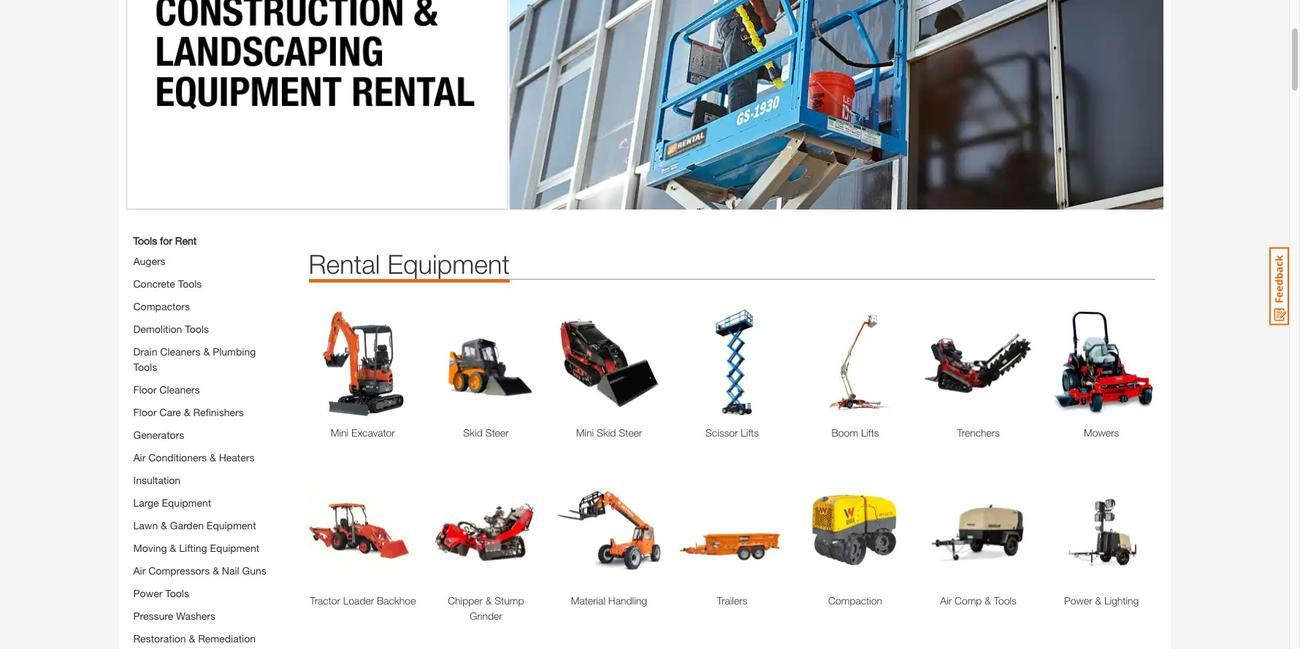 Task type: locate. For each thing, give the bounding box(es) containing it.
tractor loader backhoe
[[310, 594, 416, 607]]

floor
[[133, 384, 157, 396], [133, 407, 157, 419]]

scissor lifts image
[[678, 309, 787, 418]]

power up pressure
[[133, 588, 163, 600]]

material handling image
[[555, 477, 664, 586]]

trailers image
[[678, 477, 787, 586]]

power tools
[[133, 588, 189, 600]]

tools for rent
[[133, 235, 197, 247]]

2 mini from the left
[[576, 427, 594, 439]]

large
[[133, 497, 159, 510]]

air comp & tools image
[[925, 477, 1033, 586]]

garden
[[170, 520, 204, 532]]

compactors link
[[133, 301, 190, 313]]

1 horizontal spatial power
[[1065, 594, 1093, 607]]

mini
[[331, 427, 349, 439], [576, 427, 594, 439]]

concrete
[[133, 278, 175, 290]]

lawn & garden equipment link
[[133, 520, 256, 532]]

grinder
[[470, 610, 502, 622]]

steer
[[486, 427, 509, 439], [619, 427, 642, 439]]

0 vertical spatial floor
[[133, 384, 157, 396]]

lifts inside "boom lifts" link
[[862, 427, 880, 439]]

demolition
[[133, 323, 182, 336]]

skid inside mini skid steer 'link'
[[597, 427, 616, 439]]

1 horizontal spatial steer
[[619, 427, 642, 439]]

1 skid from the left
[[463, 427, 483, 439]]

heaters
[[219, 452, 255, 464]]

rental equipment
[[309, 249, 510, 280]]

1 horizontal spatial mini
[[576, 427, 594, 439]]

cleaners
[[160, 346, 201, 358], [159, 384, 200, 396]]

0 horizontal spatial mini
[[331, 427, 349, 439]]

lawn & garden equipment
[[133, 520, 256, 532]]

2 steer from the left
[[619, 427, 642, 439]]

air comp & tools link
[[925, 593, 1033, 608]]

backhoe
[[377, 594, 416, 607]]

mini skid steer link
[[555, 425, 664, 441]]

tractor
[[310, 594, 340, 607]]

material handling
[[571, 594, 647, 607]]

mowers
[[1084, 427, 1120, 439]]

power
[[133, 588, 163, 600], [1065, 594, 1093, 607]]

the indoor tools you need to get the job done - rent now image
[[126, 0, 1164, 210]]

& down washers
[[189, 633, 195, 646]]

lifts right boom
[[862, 427, 880, 439]]

material
[[571, 594, 606, 607]]

2 vertical spatial air
[[941, 594, 952, 607]]

0 horizontal spatial skid
[[463, 427, 483, 439]]

air for air compressors & nail guns
[[133, 565, 146, 578]]

cleaners up floor care & refinishers link
[[159, 384, 200, 396]]

skid steer image
[[432, 309, 540, 418]]

power & lighting image
[[1048, 477, 1156, 586]]

scissor lifts link
[[678, 425, 787, 441]]

scissor
[[706, 427, 738, 439]]

air comp & tools
[[941, 594, 1017, 607]]

guns
[[242, 565, 267, 578]]

1 horizontal spatial lifts
[[862, 427, 880, 439]]

1 vertical spatial cleaners
[[159, 384, 200, 396]]

cleaners for floor
[[159, 384, 200, 396]]

steer down 'mini skid steer' image
[[619, 427, 642, 439]]

tools
[[133, 235, 157, 247], [178, 278, 202, 290], [185, 323, 209, 336], [133, 361, 157, 374], [165, 588, 189, 600], [994, 594, 1017, 607]]

mowers image
[[1048, 309, 1156, 418]]

0 horizontal spatial power
[[133, 588, 163, 600]]

trailers link
[[678, 593, 787, 608]]

skid steer
[[463, 427, 509, 439]]

equipment
[[388, 249, 510, 280], [162, 497, 211, 510], [207, 520, 256, 532], [210, 543, 260, 555]]

pressure washers
[[133, 611, 216, 623]]

trenchers image
[[925, 309, 1033, 418]]

skid steer link
[[432, 425, 540, 441]]

1 vertical spatial air
[[133, 565, 146, 578]]

tools right concrete
[[178, 278, 202, 290]]

0 horizontal spatial steer
[[486, 427, 509, 439]]

power left lighting
[[1065, 594, 1093, 607]]

large equipment link
[[133, 497, 211, 510]]

tools down drain on the bottom of page
[[133, 361, 157, 374]]

air down moving
[[133, 565, 146, 578]]

lifts right scissor
[[741, 427, 759, 439]]

drain
[[133, 346, 157, 358]]

tractor loader backhoe link
[[309, 593, 417, 608]]

2 lifts from the left
[[862, 427, 880, 439]]

power for power & lighting
[[1065, 594, 1093, 607]]

cleaners inside drain cleaners & plumbing tools
[[160, 346, 201, 358]]

moving & lifting equipment link
[[133, 543, 260, 555]]

tractor loader image
[[309, 477, 417, 586]]

floor down drain on the bottom of page
[[133, 384, 157, 396]]

& right comp
[[985, 594, 992, 607]]

floor cleaners link
[[133, 384, 200, 396]]

air conditioners & heaters link
[[133, 452, 255, 464]]

& right care
[[184, 407, 190, 419]]

& left plumbing
[[203, 346, 210, 358]]

2 skid from the left
[[597, 427, 616, 439]]

skid inside skid steer link
[[463, 427, 483, 439]]

1 floor from the top
[[133, 384, 157, 396]]

0 horizontal spatial lifts
[[741, 427, 759, 439]]

air for air conditioners & heaters
[[133, 452, 146, 464]]

boom
[[832, 427, 859, 439]]

& left lighting
[[1096, 594, 1102, 607]]

lifts for scissor lifts
[[741, 427, 759, 439]]

mini excavator
[[331, 427, 395, 439]]

rental
[[309, 249, 380, 280]]

power tools link
[[133, 588, 189, 600]]

2 floor from the top
[[133, 407, 157, 419]]

floor left care
[[133, 407, 157, 419]]

care
[[159, 407, 181, 419]]

tools up "augers" link
[[133, 235, 157, 247]]

floor cleaners
[[133, 384, 200, 396]]

air left comp
[[941, 594, 952, 607]]

power for power tools
[[133, 588, 163, 600]]

skid down skid steer image
[[463, 427, 483, 439]]

compactors
[[133, 301, 190, 313]]

air conditioners & heaters
[[133, 452, 255, 464]]

cleaners down demolition tools link
[[160, 346, 201, 358]]

1 mini from the left
[[331, 427, 349, 439]]

& inside chipper & stump grinder
[[486, 594, 492, 607]]

cleaners for drain
[[160, 346, 201, 358]]

steer down skid steer image
[[486, 427, 509, 439]]

&
[[203, 346, 210, 358], [184, 407, 190, 419], [210, 452, 216, 464], [161, 520, 167, 532], [170, 543, 176, 555], [213, 565, 219, 578], [486, 594, 492, 607], [985, 594, 992, 607], [1096, 594, 1102, 607], [189, 633, 195, 646]]

1 vertical spatial floor
[[133, 407, 157, 419]]

skid down 'mini skid steer' image
[[597, 427, 616, 439]]

moving
[[133, 543, 167, 555]]

& up grinder
[[486, 594, 492, 607]]

0 vertical spatial cleaners
[[160, 346, 201, 358]]

0 vertical spatial air
[[133, 452, 146, 464]]

lifts inside scissor lifts link
[[741, 427, 759, 439]]

mini for mini excavator
[[331, 427, 349, 439]]

mini inside 'link'
[[576, 427, 594, 439]]

restoration & remediation
[[133, 633, 256, 646]]

tools inside drain cleaners & plumbing tools
[[133, 361, 157, 374]]

for
[[160, 235, 172, 247]]

generators link
[[133, 429, 184, 442]]

1 lifts from the left
[[741, 427, 759, 439]]

tools right comp
[[994, 594, 1017, 607]]

air up insultation "link"
[[133, 452, 146, 464]]

1 horizontal spatial skid
[[597, 427, 616, 439]]



Task type: describe. For each thing, give the bounding box(es) containing it.
chipper
[[448, 594, 483, 607]]

stump
[[495, 594, 524, 607]]

drain cleaners & plumbing tools
[[133, 346, 256, 374]]

compaction image
[[801, 477, 910, 586]]

chipper image
[[432, 477, 540, 586]]

rent
[[175, 235, 197, 247]]

compaction link
[[801, 593, 910, 608]]

moving & lifting equipment
[[133, 543, 260, 555]]

power & lighting
[[1065, 594, 1140, 607]]

material handling link
[[555, 593, 664, 608]]

chipper & stump grinder link
[[432, 593, 540, 624]]

plumbing
[[213, 346, 256, 358]]

mini excavator image
[[309, 309, 417, 418]]

& left 'nail'
[[213, 565, 219, 578]]

pressure
[[133, 611, 173, 623]]

generators
[[133, 429, 184, 442]]

1 steer from the left
[[486, 427, 509, 439]]

washers
[[176, 611, 216, 623]]

excavator
[[352, 427, 395, 439]]

trenchers link
[[925, 425, 1033, 441]]

lifts for boom lifts
[[862, 427, 880, 439]]

air compressors & nail guns link
[[133, 565, 267, 578]]

pressure washers link
[[133, 611, 216, 623]]

loader
[[343, 594, 374, 607]]

augers link
[[133, 255, 166, 268]]

& inside power & lighting link
[[1096, 594, 1102, 607]]

lighting
[[1105, 594, 1140, 607]]

trailers
[[717, 594, 748, 607]]

air for air comp & tools
[[941, 594, 952, 607]]

demolition tools link
[[133, 323, 209, 336]]

concrete tools
[[133, 278, 202, 290]]

nail
[[222, 565, 239, 578]]

demolition tools
[[133, 323, 209, 336]]

floor for floor care & refinishers
[[133, 407, 157, 419]]

compaction
[[829, 594, 883, 607]]

mini for mini skid steer
[[576, 427, 594, 439]]

lifting
[[179, 543, 207, 555]]

mini excavator link
[[309, 425, 417, 441]]

& inside drain cleaners & plumbing tools
[[203, 346, 210, 358]]

lawn
[[133, 520, 158, 532]]

mini skid steer
[[576, 427, 642, 439]]

trenchers
[[957, 427, 1000, 439]]

& left the heaters
[[210, 452, 216, 464]]

power & lighting link
[[1048, 593, 1156, 608]]

insultation link
[[133, 475, 181, 487]]

boom lifts
[[832, 427, 880, 439]]

mini skid steer image
[[555, 309, 664, 418]]

& inside air comp & tools link
[[985, 594, 992, 607]]

remediation
[[198, 633, 256, 646]]

floor care & refinishers
[[133, 407, 244, 419]]

restoration & remediation link
[[133, 633, 256, 646]]

steer inside 'link'
[[619, 427, 642, 439]]

air compressors & nail guns
[[133, 565, 267, 578]]

augers
[[133, 255, 166, 268]]

restoration
[[133, 633, 186, 646]]

floor care & refinishers link
[[133, 407, 244, 419]]

floor for floor cleaners
[[133, 384, 157, 396]]

large equipment
[[133, 497, 211, 510]]

concrete tools link
[[133, 278, 202, 290]]

mowers link
[[1048, 425, 1156, 441]]

boom lifts image
[[801, 309, 910, 418]]

tools down compressors
[[165, 588, 189, 600]]

scissor lifts
[[706, 427, 759, 439]]

handling
[[609, 594, 647, 607]]

conditioners
[[149, 452, 207, 464]]

drain cleaners & plumbing tools link
[[133, 346, 256, 374]]

feedback link image
[[1270, 247, 1290, 326]]

tools up drain cleaners & plumbing tools link
[[185, 323, 209, 336]]

chipper & stump grinder
[[448, 594, 524, 622]]

insultation
[[133, 475, 181, 487]]

& left lifting
[[170, 543, 176, 555]]

compressors
[[149, 565, 210, 578]]

& right lawn
[[161, 520, 167, 532]]

boom lifts link
[[801, 425, 910, 441]]

refinishers
[[193, 407, 244, 419]]

comp
[[955, 594, 982, 607]]



Task type: vqa. For each thing, say whether or not it's contained in the screenshot.
Series for 52
no



